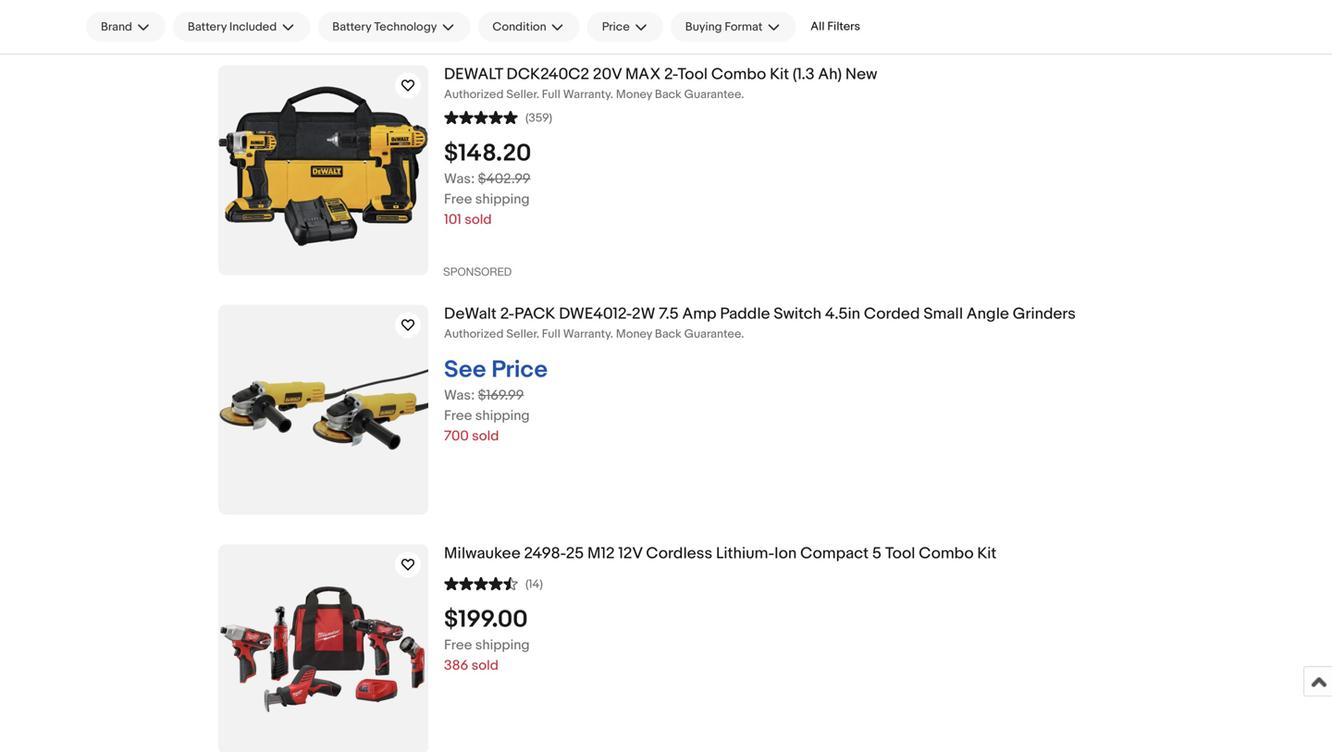 Task type: describe. For each thing, give the bounding box(es) containing it.
was: inside see price was: $169.99 free shipping 700 sold
[[444, 387, 475, 404]]

dewalt 2-pack dwe4012-2w 7.5 amp paddle switch 4.5in corded small angle grinders authorized seller. full warranty. money back guarantee.
[[444, 304, 1076, 341]]

dewalt dck240c2 20v max 2-tool combo kit (1.3 ah) new image
[[218, 65, 428, 275]]

4.5 out of 5 stars image
[[444, 575, 518, 591]]

battery technology button
[[318, 12, 470, 42]]

700
[[444, 428, 469, 444]]

ah)
[[818, 65, 842, 84]]

combo inside milwaukee 2498-25 m12 12v cordless lithium-ion compact 5 tool combo kit link
[[919, 544, 974, 563]]

pack
[[515, 304, 555, 324]]

all filters button
[[803, 12, 868, 41]]

(14) link
[[444, 575, 543, 591]]

dck240c2
[[507, 65, 589, 84]]

dewalt
[[444, 65, 503, 84]]

5
[[872, 544, 882, 563]]

dwe4012-
[[559, 304, 632, 324]]

warranty. inside dewalt dck240c2 20v max 2-tool combo kit (1.3 ah) new authorized seller. full warranty. money back guarantee.
[[563, 87, 613, 102]]

2 sponsored from the top
[[443, 265, 512, 278]]

battery included
[[188, 20, 277, 34]]

format
[[725, 20, 763, 34]]

brand
[[101, 20, 132, 34]]

tool inside dewalt dck240c2 20v max 2-tool combo kit (1.3 ah) new authorized seller. full warranty. money back guarantee.
[[678, 65, 708, 84]]

free inside $148.20 was: $402.99 free shipping 101 sold
[[444, 191, 472, 208]]

authorized inside dewalt 2-pack dwe4012-2w 7.5 amp paddle switch 4.5in corded small angle grinders authorized seller. full warranty. money back guarantee.
[[444, 327, 504, 341]]

warranty. inside dewalt 2-pack dwe4012-2w 7.5 amp paddle switch 4.5in corded small angle grinders authorized seller. full warranty. money back guarantee.
[[563, 327, 613, 341]]

max
[[625, 65, 661, 84]]

1 vertical spatial kit
[[977, 544, 997, 563]]

kit inside dewalt dck240c2 20v max 2-tool combo kit (1.3 ah) new authorized seller. full warranty. money back guarantee.
[[770, 65, 789, 84]]

$148.20
[[444, 139, 531, 168]]

new
[[845, 65, 877, 84]]

authorized seller. full warranty. money back guarantee. text field for dewalt dck240c2 20v max 2-tool combo kit (1.3 ah) new
[[444, 87, 1317, 102]]

5 out of 5 stars image
[[444, 109, 518, 125]]

money inside dewalt dck240c2 20v max 2-tool combo kit (1.3 ah) new authorized seller. full warranty. money back guarantee.
[[616, 87, 652, 102]]

$148.20 was: $402.99 free shipping 101 sold
[[444, 139, 531, 228]]

small
[[924, 304, 963, 324]]

milwaukee 2498-25 m12 12v cordless lithium-ion compact 5 tool combo kit
[[444, 544, 997, 563]]

sold inside see price was: $169.99 free shipping 700 sold
[[472, 428, 499, 444]]

was: inside $148.20 was: $402.99 free shipping 101 sold
[[444, 171, 475, 187]]

see price was: $169.99 free shipping 700 sold
[[444, 356, 548, 444]]

milwaukee 2498-25 m12 12v cordless lithium-ion compact 5 tool combo kit image
[[218, 544, 428, 752]]

price button
[[587, 12, 663, 42]]

free inside see price was: $169.99 free shipping 700 sold
[[444, 407, 472, 424]]

condition
[[493, 20, 546, 34]]

amp
[[682, 304, 717, 324]]

filters
[[827, 19, 860, 34]]

cordless
[[646, 544, 712, 563]]

shipping inside $199.00 free shipping 386 sold
[[475, 637, 530, 653]]

brand button
[[86, 12, 166, 42]]

386
[[444, 657, 468, 674]]

authorized seller. full warranty. money back guarantee. text field for dewalt 2-pack dwe4012-2w 7.5 amp paddle switch 4.5in corded small angle grinders
[[444, 327, 1317, 342]]

paddle
[[720, 304, 770, 324]]

$199.00
[[444, 605, 528, 634]]

back inside dewalt 2-pack dwe4012-2w 7.5 amp paddle switch 4.5in corded small angle grinders authorized seller. full warranty. money back guarantee.
[[655, 327, 682, 341]]

battery included button
[[173, 12, 310, 42]]

sold inside $199.00 free shipping 386 sold
[[471, 657, 499, 674]]

compact
[[800, 544, 869, 563]]

milwaukee
[[444, 544, 521, 563]]

seller. inside dewalt dck240c2 20v max 2-tool combo kit (1.3 ah) new authorized seller. full warranty. money back guarantee.
[[506, 87, 539, 102]]

switch
[[774, 304, 822, 324]]

dewalt dck240c2 20v max 2-tool combo kit (1.3 ah) new authorized seller. full warranty. money back guarantee.
[[444, 65, 877, 102]]



Task type: locate. For each thing, give the bounding box(es) containing it.
seller. up (359)
[[506, 87, 539, 102]]

Authorized Seller. Full Warranty. Money Back Guarantee. text field
[[444, 87, 1317, 102], [444, 327, 1317, 342]]

1 vertical spatial warranty.
[[563, 327, 613, 341]]

free
[[444, 191, 472, 208], [444, 407, 472, 424], [444, 637, 472, 653]]

price inside price dropdown button
[[602, 20, 630, 34]]

authorized seller. full warranty. money back guarantee. text field down dewalt 2-pack dwe4012-2w 7.5 amp paddle switch 4.5in corded small angle grinders link
[[444, 327, 1317, 342]]

0 vertical spatial sold
[[465, 211, 492, 228]]

milwaukee 2498-25 m12 12v cordless lithium-ion compact 5 tool combo kit link
[[444, 544, 1317, 564]]

warranty. down 20v
[[563, 87, 613, 102]]

guarantee. inside dewalt dck240c2 20v max 2-tool combo kit (1.3 ah) new authorized seller. full warranty. money back guarantee.
[[684, 87, 744, 102]]

warranty. down "dwe4012-"
[[563, 327, 613, 341]]

price up $169.99
[[491, 356, 548, 384]]

warranty.
[[563, 87, 613, 102], [563, 327, 613, 341]]

sold inside $148.20 was: $402.99 free shipping 101 sold
[[465, 211, 492, 228]]

12v
[[618, 544, 643, 563]]

all
[[811, 19, 825, 34]]

lithium-
[[716, 544, 774, 563]]

1 sponsored from the top
[[443, 25, 512, 38]]

price
[[602, 20, 630, 34], [491, 356, 548, 384]]

0 vertical spatial 2-
[[664, 65, 678, 84]]

0 vertical spatial money
[[616, 87, 652, 102]]

0 vertical spatial combo
[[711, 65, 766, 84]]

was: down $148.20
[[444, 171, 475, 187]]

0 vertical spatial seller.
[[506, 87, 539, 102]]

1 vertical spatial authorized seller. full warranty. money back guarantee. text field
[[444, 327, 1317, 342]]

2 was: from the top
[[444, 387, 475, 404]]

0 vertical spatial kit
[[770, 65, 789, 84]]

0 horizontal spatial kit
[[770, 65, 789, 84]]

4.5in
[[825, 304, 860, 324]]

all filters
[[811, 19, 860, 34]]

grinders
[[1013, 304, 1076, 324]]

1 free from the top
[[444, 191, 472, 208]]

price up 20v
[[602, 20, 630, 34]]

1 vertical spatial full
[[542, 327, 561, 341]]

shipping inside $148.20 was: $402.99 free shipping 101 sold
[[475, 191, 530, 208]]

1 horizontal spatial tool
[[885, 544, 915, 563]]

sold right 700
[[472, 428, 499, 444]]

101
[[444, 211, 462, 228]]

combo
[[711, 65, 766, 84], [919, 544, 974, 563]]

2 vertical spatial shipping
[[475, 637, 530, 653]]

back down max
[[655, 87, 682, 102]]

was:
[[444, 171, 475, 187], [444, 387, 475, 404]]

sold
[[465, 211, 492, 228], [472, 428, 499, 444], [471, 657, 499, 674]]

authorized down dewalt in the left top of the page
[[444, 87, 504, 102]]

(359)
[[525, 111, 552, 125]]

free up 101
[[444, 191, 472, 208]]

0 horizontal spatial price
[[491, 356, 548, 384]]

back
[[655, 87, 682, 102], [655, 327, 682, 341]]

0 vertical spatial sponsored
[[443, 25, 512, 38]]

2 authorized seller. full warranty. money back guarantee. text field from the top
[[444, 327, 1317, 342]]

included
[[229, 20, 277, 34]]

corded
[[864, 304, 920, 324]]

kit
[[770, 65, 789, 84], [977, 544, 997, 563]]

battery left technology
[[332, 20, 371, 34]]

1 vertical spatial price
[[491, 356, 548, 384]]

sold right 386
[[471, 657, 499, 674]]

1 vertical spatial guarantee.
[[684, 327, 744, 341]]

$402.99
[[478, 171, 531, 187]]

2 vertical spatial sold
[[471, 657, 499, 674]]

seller.
[[506, 87, 539, 102], [506, 327, 539, 341]]

battery technology
[[332, 20, 437, 34]]

guarantee.
[[684, 87, 744, 102], [684, 327, 744, 341]]

3 shipping from the top
[[475, 637, 530, 653]]

0 vertical spatial free
[[444, 191, 472, 208]]

tool
[[678, 65, 708, 84], [885, 544, 915, 563]]

0 vertical spatial authorized
[[444, 87, 504, 102]]

tool right 5
[[885, 544, 915, 563]]

2- inside dewalt dck240c2 20v max 2-tool combo kit (1.3 ah) new authorized seller. full warranty. money back guarantee.
[[664, 65, 678, 84]]

2 back from the top
[[655, 327, 682, 341]]

0 horizontal spatial 2-
[[500, 304, 515, 324]]

(359) link
[[444, 109, 552, 125]]

full inside dewalt 2-pack dwe4012-2w 7.5 amp paddle switch 4.5in corded small angle grinders authorized seller. full warranty. money back guarantee.
[[542, 327, 561, 341]]

buying format
[[685, 20, 763, 34]]

0 vertical spatial full
[[542, 87, 561, 102]]

dewalt dcf899b 20v max xr bl high torque li-ion 1/2" cordless impact wrench new image
[[218, 0, 428, 36]]

2 full from the top
[[542, 327, 561, 341]]

1 full from the top
[[542, 87, 561, 102]]

back inside dewalt dck240c2 20v max 2-tool combo kit (1.3 ah) new authorized seller. full warranty. money back guarantee.
[[655, 87, 682, 102]]

guarantee. inside dewalt 2-pack dwe4012-2w 7.5 amp paddle switch 4.5in corded small angle grinders authorized seller. full warranty. money back guarantee.
[[684, 327, 744, 341]]

dewalt 2-pack dwe4012-2w 7.5 amp paddle switch 4.5in corded small angle grinders image
[[218, 305, 428, 515]]

authorized down dewalt
[[444, 327, 504, 341]]

1 vertical spatial free
[[444, 407, 472, 424]]

1 vertical spatial combo
[[919, 544, 974, 563]]

sponsored
[[443, 25, 512, 38], [443, 265, 512, 278]]

2498-
[[524, 544, 566, 563]]

free up 700
[[444, 407, 472, 424]]

2 vertical spatial free
[[444, 637, 472, 653]]

technology
[[374, 20, 437, 34]]

dewalt
[[444, 304, 497, 324]]

sponsored up dewalt in the left top of the page
[[443, 25, 512, 38]]

combo right 5
[[919, 544, 974, 563]]

0 vertical spatial was:
[[444, 171, 475, 187]]

buying format button
[[671, 12, 796, 42]]

combo down format
[[711, 65, 766, 84]]

money down max
[[616, 87, 652, 102]]

seller. inside dewalt 2-pack dwe4012-2w 7.5 amp paddle switch 4.5in corded small angle grinders authorized seller. full warranty. money back guarantee.
[[506, 327, 539, 341]]

2w
[[632, 304, 655, 324]]

1 guarantee. from the top
[[684, 87, 744, 102]]

battery
[[188, 20, 227, 34], [332, 20, 371, 34]]

0 vertical spatial tool
[[678, 65, 708, 84]]

2 authorized from the top
[[444, 327, 504, 341]]

seller. down pack
[[506, 327, 539, 341]]

condition button
[[478, 12, 580, 42]]

2- inside dewalt 2-pack dwe4012-2w 7.5 amp paddle switch 4.5in corded small angle grinders authorized seller. full warranty. money back guarantee.
[[500, 304, 515, 324]]

1 vertical spatial seller.
[[506, 327, 539, 341]]

0 vertical spatial shipping
[[475, 191, 530, 208]]

1 authorized from the top
[[444, 87, 504, 102]]

shipping
[[475, 191, 530, 208], [475, 407, 530, 424], [475, 637, 530, 653]]

1 vertical spatial money
[[616, 327, 652, 341]]

2 shipping from the top
[[475, 407, 530, 424]]

1 horizontal spatial price
[[602, 20, 630, 34]]

full inside dewalt dck240c2 20v max 2-tool combo kit (1.3 ah) new authorized seller. full warranty. money back guarantee.
[[542, 87, 561, 102]]

back down 7.5
[[655, 327, 682, 341]]

1 horizontal spatial 2-
[[664, 65, 678, 84]]

2 warranty. from the top
[[563, 327, 613, 341]]

(1.3
[[793, 65, 815, 84]]

2- right max
[[664, 65, 678, 84]]

3 free from the top
[[444, 637, 472, 653]]

2 free from the top
[[444, 407, 472, 424]]

shipping inside see price was: $169.99 free shipping 700 sold
[[475, 407, 530, 424]]

1 back from the top
[[655, 87, 682, 102]]

1 shipping from the top
[[475, 191, 530, 208]]

1 seller. from the top
[[506, 87, 539, 102]]

price inside see price was: $169.99 free shipping 700 sold
[[491, 356, 548, 384]]

1 horizontal spatial battery
[[332, 20, 371, 34]]

sold right 101
[[465, 211, 492, 228]]

0 horizontal spatial tool
[[678, 65, 708, 84]]

2 battery from the left
[[332, 20, 371, 34]]

battery for battery included
[[188, 20, 227, 34]]

0 horizontal spatial battery
[[188, 20, 227, 34]]

money inside dewalt 2-pack dwe4012-2w 7.5 amp paddle switch 4.5in corded small angle grinders authorized seller. full warranty. money back guarantee.
[[616, 327, 652, 341]]

battery for battery technology
[[332, 20, 371, 34]]

buying
[[685, 20, 722, 34]]

0 vertical spatial warranty.
[[563, 87, 613, 102]]

see price link
[[444, 356, 548, 384]]

1 horizontal spatial combo
[[919, 544, 974, 563]]

free up 386
[[444, 637, 472, 653]]

25
[[566, 544, 584, 563]]

(14)
[[525, 577, 543, 591]]

1 vertical spatial shipping
[[475, 407, 530, 424]]

full down dck240c2 on the top left of the page
[[542, 87, 561, 102]]

0 vertical spatial authorized seller. full warranty. money back guarantee. text field
[[444, 87, 1317, 102]]

dewalt 2-pack dwe4012-2w 7.5 amp paddle switch 4.5in corded small angle grinders link
[[444, 304, 1317, 324]]

1 warranty. from the top
[[563, 87, 613, 102]]

0 vertical spatial back
[[655, 87, 682, 102]]

tool down buying
[[678, 65, 708, 84]]

7.5
[[659, 304, 679, 324]]

sponsored up dewalt
[[443, 265, 512, 278]]

1 money from the top
[[616, 87, 652, 102]]

authorized seller. full warranty. money back guarantee. text field down dewalt dck240c2 20v max 2-tool combo kit (1.3 ah) new link
[[444, 87, 1317, 102]]

2- right dewalt
[[500, 304, 515, 324]]

1 vertical spatial was:
[[444, 387, 475, 404]]

guarantee. down buying format
[[684, 87, 744, 102]]

1 vertical spatial back
[[655, 327, 682, 341]]

1 vertical spatial sponsored
[[443, 265, 512, 278]]

0 horizontal spatial combo
[[711, 65, 766, 84]]

1 vertical spatial authorized
[[444, 327, 504, 341]]

1 was: from the top
[[444, 171, 475, 187]]

m12
[[588, 544, 615, 563]]

2 guarantee. from the top
[[684, 327, 744, 341]]

shipping down '$402.99'
[[475, 191, 530, 208]]

shipping down $199.00 on the bottom
[[475, 637, 530, 653]]

1 vertical spatial 2-
[[500, 304, 515, 324]]

battery left included
[[188, 20, 227, 34]]

1 authorized seller. full warranty. money back guarantee. text field from the top
[[444, 87, 1317, 102]]

2 seller. from the top
[[506, 327, 539, 341]]

0 vertical spatial price
[[602, 20, 630, 34]]

money down 2w
[[616, 327, 652, 341]]

money
[[616, 87, 652, 102], [616, 327, 652, 341]]

see
[[444, 356, 486, 384]]

2-
[[664, 65, 678, 84], [500, 304, 515, 324]]

1 battery from the left
[[188, 20, 227, 34]]

0 vertical spatial guarantee.
[[684, 87, 744, 102]]

full
[[542, 87, 561, 102], [542, 327, 561, 341]]

2 money from the top
[[616, 327, 652, 341]]

$199.00 free shipping 386 sold
[[444, 605, 530, 674]]

shipping down $169.99
[[475, 407, 530, 424]]

was: down see
[[444, 387, 475, 404]]

1 horizontal spatial kit
[[977, 544, 997, 563]]

authorized
[[444, 87, 504, 102], [444, 327, 504, 341]]

1 vertical spatial tool
[[885, 544, 915, 563]]

dewalt dck240c2 20v max 2-tool combo kit (1.3 ah) new link
[[444, 65, 1317, 84]]

20v
[[593, 65, 622, 84]]

angle
[[967, 304, 1009, 324]]

combo inside dewalt dck240c2 20v max 2-tool combo kit (1.3 ah) new authorized seller. full warranty. money back guarantee.
[[711, 65, 766, 84]]

free inside $199.00 free shipping 386 sold
[[444, 637, 472, 653]]

ion
[[774, 544, 797, 563]]

1 vertical spatial sold
[[472, 428, 499, 444]]

full down pack
[[542, 327, 561, 341]]

$169.99
[[478, 387, 524, 404]]

authorized inside dewalt dck240c2 20v max 2-tool combo kit (1.3 ah) new authorized seller. full warranty. money back guarantee.
[[444, 87, 504, 102]]

guarantee. down amp
[[684, 327, 744, 341]]



Task type: vqa. For each thing, say whether or not it's contained in the screenshot.
tab to the bottom
no



